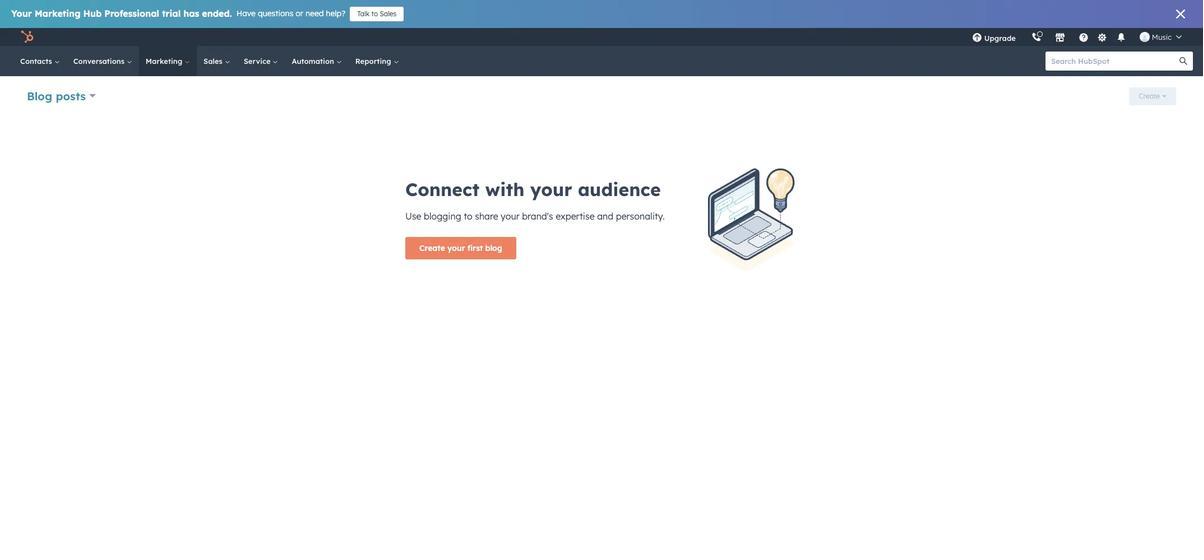 Task type: describe. For each thing, give the bounding box(es) containing it.
service link
[[237, 46, 285, 76]]

talk
[[357, 10, 370, 18]]

need
[[306, 8, 324, 19]]

trial
[[162, 8, 181, 19]]

blog posts
[[27, 89, 86, 103]]

questions
[[258, 8, 294, 19]]

help?
[[326, 8, 346, 19]]

contacts link
[[13, 46, 67, 76]]

music button
[[1134, 28, 1189, 46]]

expertise
[[556, 211, 595, 222]]

your marketing hub professional trial has ended. have questions or need help?
[[11, 8, 346, 19]]

hub
[[83, 8, 102, 19]]

marketplaces button
[[1049, 28, 1072, 46]]

conversations link
[[67, 46, 139, 76]]

2 horizontal spatial your
[[530, 178, 573, 201]]

music
[[1153, 33, 1172, 42]]

brand's
[[522, 211, 553, 222]]

1 vertical spatial marketing
[[146, 57, 185, 66]]

personality.
[[616, 211, 665, 222]]

share
[[475, 211, 498, 222]]

hubspot image
[[20, 30, 34, 44]]

help button
[[1075, 28, 1094, 46]]

professional
[[104, 8, 159, 19]]

talk to sales
[[357, 10, 397, 18]]

ended.
[[202, 8, 232, 19]]

0 vertical spatial marketing
[[35, 8, 81, 19]]

automation link
[[285, 46, 349, 76]]

settings link
[[1096, 31, 1110, 43]]

search button
[[1175, 52, 1194, 71]]

menu containing music
[[965, 28, 1190, 46]]

upgrade image
[[973, 33, 983, 43]]

create your first blog button
[[406, 237, 517, 259]]

blog posts banner
[[27, 84, 1177, 110]]

contacts
[[20, 57, 54, 66]]

conversations
[[73, 57, 127, 66]]

notifications button
[[1112, 28, 1131, 46]]

connect
[[406, 178, 480, 201]]

upgrade
[[985, 34, 1016, 43]]

blog
[[27, 89, 52, 103]]

close image
[[1177, 10, 1186, 19]]

1 horizontal spatial to
[[464, 211, 473, 222]]

create for create your first blog
[[420, 243, 445, 253]]

connect with your audience
[[406, 178, 661, 201]]

automation
[[292, 57, 336, 66]]

has
[[184, 8, 199, 19]]

hubspot link
[[13, 30, 42, 44]]



Task type: locate. For each thing, give the bounding box(es) containing it.
create your first blog
[[420, 243, 503, 253]]

create down the "search hubspot" search field
[[1139, 92, 1161, 100]]

your
[[530, 178, 573, 201], [501, 211, 520, 222], [448, 243, 465, 253]]

audience
[[578, 178, 661, 201]]

settings image
[[1098, 33, 1108, 43]]

your right share
[[501, 211, 520, 222]]

use
[[406, 211, 422, 222]]

help image
[[1079, 33, 1089, 43]]

search image
[[1180, 57, 1188, 65]]

0 horizontal spatial your
[[448, 243, 465, 253]]

0 horizontal spatial sales
[[204, 57, 225, 66]]

1 vertical spatial create
[[420, 243, 445, 253]]

marketing left hub
[[35, 8, 81, 19]]

reporting link
[[349, 46, 406, 76]]

sales
[[380, 10, 397, 18], [204, 57, 225, 66]]

to left share
[[464, 211, 473, 222]]

calling icon image
[[1032, 33, 1042, 43]]

posts
[[56, 89, 86, 103]]

1 horizontal spatial marketing
[[146, 57, 185, 66]]

to
[[372, 10, 378, 18], [464, 211, 473, 222]]

1 horizontal spatial create
[[1139, 92, 1161, 100]]

create
[[1139, 92, 1161, 100], [420, 243, 445, 253]]

1 vertical spatial sales
[[204, 57, 225, 66]]

menu
[[965, 28, 1190, 46]]

marketing
[[35, 8, 81, 19], [146, 57, 185, 66]]

blog posts button
[[27, 88, 96, 104]]

sales inside button
[[380, 10, 397, 18]]

0 vertical spatial to
[[372, 10, 378, 18]]

service
[[244, 57, 273, 66]]

menu item
[[1024, 28, 1026, 46]]

blogging
[[424, 211, 461, 222]]

first
[[468, 243, 483, 253]]

0 horizontal spatial marketing
[[35, 8, 81, 19]]

greg robinson image
[[1140, 32, 1150, 42]]

reporting
[[356, 57, 394, 66]]

Search HubSpot search field
[[1046, 52, 1184, 71]]

to right talk
[[372, 10, 378, 18]]

or
[[296, 8, 303, 19]]

create for create
[[1139, 92, 1161, 100]]

create down blogging
[[420, 243, 445, 253]]

0 vertical spatial create
[[1139, 92, 1161, 100]]

0 horizontal spatial create
[[420, 243, 445, 253]]

to inside button
[[372, 10, 378, 18]]

with
[[486, 178, 525, 201]]

marketing down 'trial'
[[146, 57, 185, 66]]

0 vertical spatial your
[[530, 178, 573, 201]]

and
[[597, 211, 614, 222]]

sales right talk
[[380, 10, 397, 18]]

marketplaces image
[[1056, 33, 1066, 43]]

0 horizontal spatial to
[[372, 10, 378, 18]]

1 horizontal spatial your
[[501, 211, 520, 222]]

your inside button
[[448, 243, 465, 253]]

calling icon button
[[1028, 30, 1047, 44]]

notifications image
[[1117, 33, 1127, 43]]

have
[[237, 8, 256, 19]]

create inside button
[[420, 243, 445, 253]]

1 vertical spatial your
[[501, 211, 520, 222]]

marketing link
[[139, 46, 197, 76]]

use blogging to share your brand's expertise and personality.
[[406, 211, 665, 222]]

sales left service
[[204, 57, 225, 66]]

your up brand's
[[530, 178, 573, 201]]

your
[[11, 8, 32, 19]]

blog
[[485, 243, 503, 253]]

0 vertical spatial sales
[[380, 10, 397, 18]]

create inside "popup button"
[[1139, 92, 1161, 100]]

sales link
[[197, 46, 237, 76]]

your left first
[[448, 243, 465, 253]]

2 vertical spatial your
[[448, 243, 465, 253]]

1 horizontal spatial sales
[[380, 10, 397, 18]]

1 vertical spatial to
[[464, 211, 473, 222]]

create button
[[1130, 88, 1177, 105]]

talk to sales button
[[350, 7, 404, 21]]



Task type: vqa. For each thing, say whether or not it's contained in the screenshot.
progress bar
no



